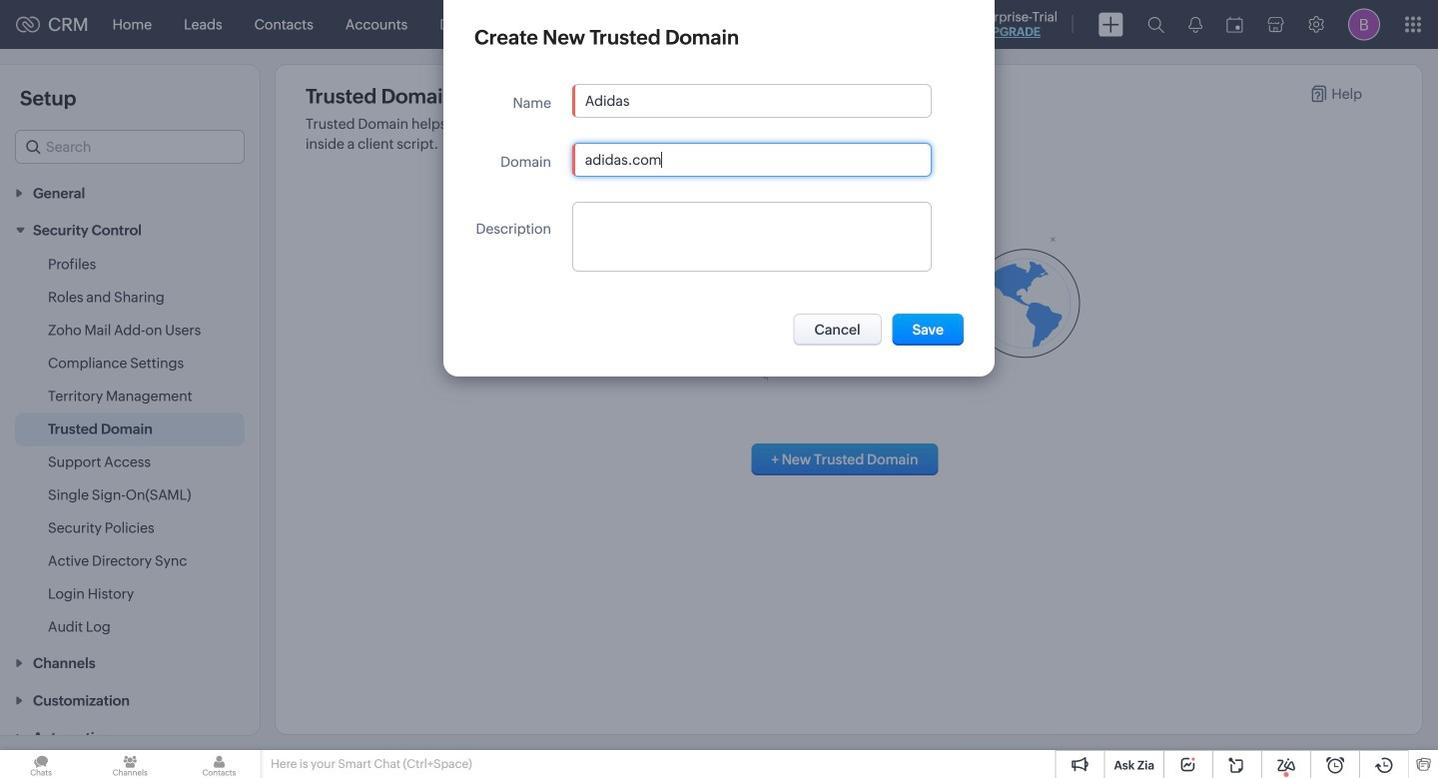 Task type: vqa. For each thing, say whether or not it's contained in the screenshot.
Profile image
yes



Task type: locate. For each thing, give the bounding box(es) containing it.
None text field
[[573, 85, 931, 117], [573, 144, 931, 176], [573, 203, 931, 271], [573, 85, 931, 117], [573, 144, 931, 176], [573, 203, 931, 271]]

profile element
[[1337, 0, 1393, 48]]

landing image
[[618, 234, 1080, 381]]

chats image
[[0, 750, 82, 778]]

channels image
[[89, 750, 171, 778]]

signals image
[[1189, 16, 1203, 33]]

region
[[0, 248, 260, 644]]



Task type: describe. For each thing, give the bounding box(es) containing it.
logo image
[[16, 16, 40, 32]]

signals element
[[1177, 0, 1215, 49]]

contacts image
[[178, 750, 260, 778]]

profile image
[[1349, 8, 1381, 40]]



